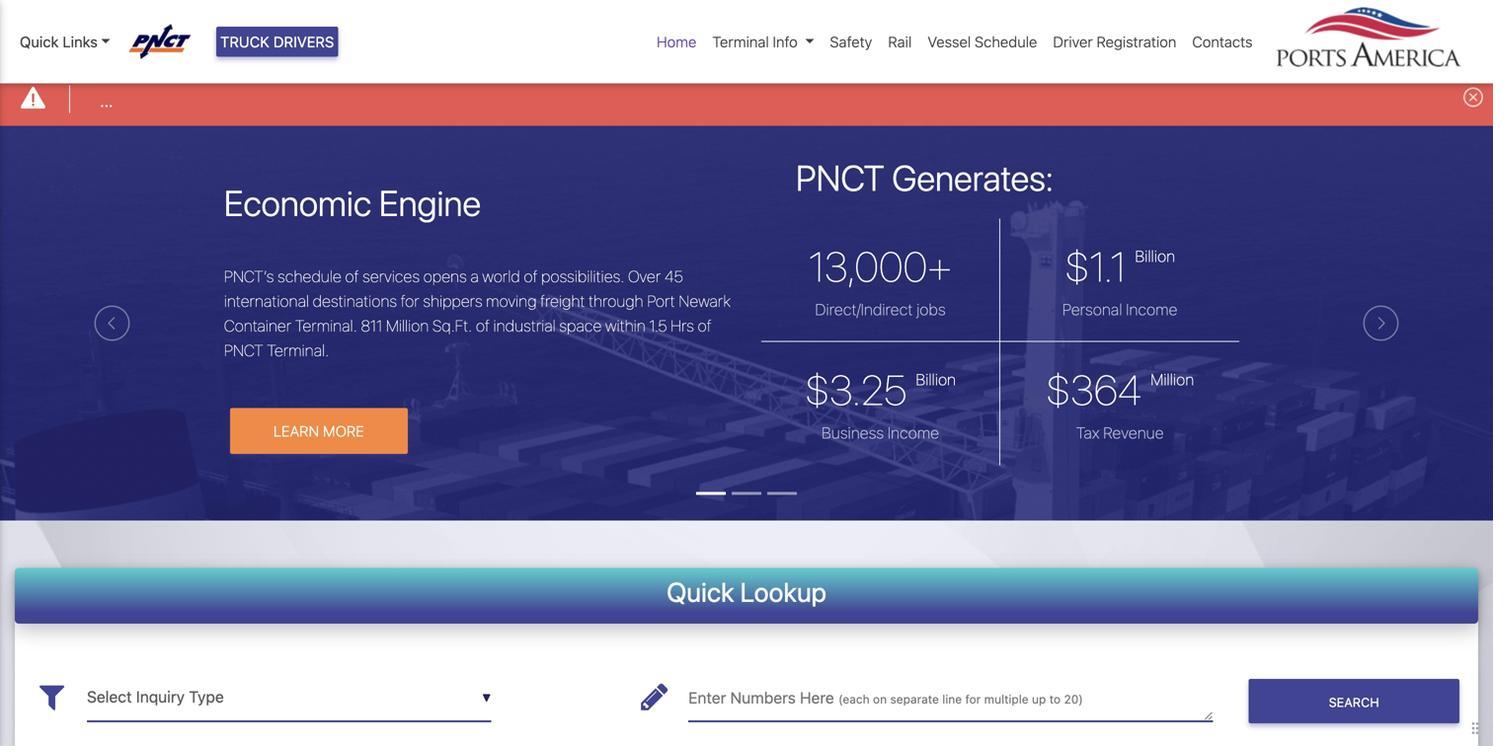 Task type: vqa. For each thing, say whether or not it's contained in the screenshot.
quick links link
yes



Task type: describe. For each thing, give the bounding box(es) containing it.
more
[[323, 423, 364, 440]]

personal
[[1063, 300, 1122, 319]]

possibilities.
[[541, 267, 625, 286]]

a
[[470, 267, 479, 286]]

vessel
[[928, 33, 971, 50]]

of right world
[[524, 267, 538, 286]]

over
[[628, 267, 661, 286]]

(each
[[838, 693, 870, 707]]

engine
[[379, 182, 481, 224]]

45
[[665, 267, 683, 286]]

learn more button
[[230, 408, 408, 454]]

811
[[361, 316, 382, 335]]

jobs
[[917, 300, 946, 319]]

0 vertical spatial terminal.
[[295, 316, 357, 335]]

of right hrs
[[698, 316, 712, 335]]

opens
[[423, 267, 467, 286]]

international
[[224, 292, 309, 310]]

for inside the pnct's schedule of services opens a world of possibilities.                                 over 45 international destinations for shippers moving freight through port newark container terminal.                                 811 million sq.ft. of industrial space within 1.5 hrs of pnct terminal.
[[401, 292, 419, 310]]

1.5
[[649, 316, 667, 335]]

driver registration
[[1053, 33, 1177, 50]]

search
[[1329, 695, 1379, 710]]

enter numbers here (each on separate line for multiple up to 20)
[[689, 689, 1083, 708]]

schedule
[[278, 267, 342, 286]]

freight
[[540, 292, 585, 310]]

$1.1
[[1065, 242, 1126, 291]]

terminal info link
[[705, 23, 822, 61]]

multiple
[[984, 693, 1029, 707]]

close image
[[1464, 87, 1483, 107]]

... alert
[[0, 73, 1493, 126]]

truck drivers link
[[216, 27, 338, 57]]

$364
[[1046, 366, 1142, 414]]

economic engine
[[224, 182, 481, 224]]

newark
[[679, 292, 731, 310]]

contacts link
[[1185, 23, 1261, 61]]

safety link
[[822, 23, 880, 61]]

space
[[559, 316, 602, 335]]

pnct's
[[224, 267, 274, 286]]

income for $3.25
[[888, 424, 939, 443]]

destinations
[[313, 292, 397, 310]]

tax revenue
[[1076, 424, 1164, 443]]

business
[[822, 424, 884, 443]]

sq.ft.
[[432, 316, 472, 335]]

separate
[[890, 693, 939, 707]]

info
[[773, 33, 798, 50]]

port
[[647, 292, 675, 310]]

1 horizontal spatial pnct
[[796, 156, 885, 198]]

home
[[657, 33, 697, 50]]

safety
[[830, 33, 872, 50]]

revenue
[[1103, 424, 1164, 443]]

services
[[363, 267, 420, 286]]

billion for $3.25
[[916, 370, 956, 389]]

truck
[[220, 33, 269, 50]]

within
[[605, 316, 646, 335]]

numbers
[[730, 689, 796, 708]]

$3.25
[[805, 366, 907, 414]]

learn more
[[273, 423, 364, 440]]

enter
[[689, 689, 726, 708]]

for inside enter numbers here (each on separate line for multiple up to 20)
[[965, 693, 981, 707]]

million inside the pnct's schedule of services opens a world of possibilities.                                 over 45 international destinations for shippers moving freight through port newark container terminal.                                 811 million sq.ft. of industrial space within 1.5 hrs of pnct terminal.
[[386, 316, 429, 335]]

container
[[224, 316, 292, 335]]

personal income
[[1063, 300, 1178, 319]]

home link
[[649, 23, 705, 61]]

lookup
[[740, 576, 827, 608]]

... link
[[100, 89, 113, 113]]

vessel schedule
[[928, 33, 1037, 50]]



Task type: locate. For each thing, give the bounding box(es) containing it.
for right "line"
[[965, 693, 981, 707]]

shippers
[[423, 292, 483, 310]]

line
[[942, 693, 962, 707]]

13,000+
[[809, 242, 952, 291]]

for
[[401, 292, 419, 310], [965, 693, 981, 707]]

here
[[800, 689, 834, 708]]

quick lookup
[[667, 576, 827, 608]]

of up the 'destinations'
[[345, 267, 359, 286]]

up
[[1032, 693, 1046, 707]]

1 vertical spatial terminal.
[[267, 341, 329, 360]]

hrs
[[671, 316, 694, 335]]

registration
[[1097, 33, 1177, 50]]

links
[[63, 33, 98, 50]]

0 horizontal spatial income
[[888, 424, 939, 443]]

billion for $1.1
[[1135, 247, 1175, 266]]

for down 'services'
[[401, 292, 419, 310]]

pnct up 13,000+
[[796, 156, 885, 198]]

tax
[[1076, 424, 1100, 443]]

terminal.
[[295, 316, 357, 335], [267, 341, 329, 360]]

pnct down container
[[224, 341, 263, 360]]

1 horizontal spatial billion
[[1135, 247, 1175, 266]]

None text field
[[87, 674, 491, 722]]

$3.25 billion
[[805, 366, 956, 414]]

billion
[[1135, 247, 1175, 266], [916, 370, 956, 389]]

1 vertical spatial quick
[[667, 576, 734, 608]]

0 horizontal spatial pnct
[[224, 341, 263, 360]]

drivers
[[273, 33, 334, 50]]

1 horizontal spatial million
[[1151, 370, 1194, 389]]

schedule
[[975, 33, 1037, 50]]

world
[[482, 267, 520, 286]]

$364 million
[[1046, 366, 1194, 414]]

learn
[[273, 423, 319, 440]]

terminal
[[712, 33, 769, 50]]

truck drivers
[[220, 33, 334, 50]]

million inside $364 million
[[1151, 370, 1194, 389]]

1 horizontal spatial for
[[965, 693, 981, 707]]

quick links link
[[20, 31, 110, 53]]

1 vertical spatial pnct
[[224, 341, 263, 360]]

income down $1.1 billion
[[1126, 300, 1178, 319]]

vessel schedule link
[[920, 23, 1045, 61]]

rail
[[888, 33, 912, 50]]

0 horizontal spatial for
[[401, 292, 419, 310]]

welcome to port newmark container terminal image
[[0, 126, 1493, 632]]

0 vertical spatial pnct
[[796, 156, 885, 198]]

quick links
[[20, 33, 98, 50]]

0 horizontal spatial billion
[[916, 370, 956, 389]]

million right 811
[[386, 316, 429, 335]]

quick for quick lookup
[[667, 576, 734, 608]]

quick left links
[[20, 33, 59, 50]]

driver
[[1053, 33, 1093, 50]]

moving
[[486, 292, 537, 310]]

1 vertical spatial for
[[965, 693, 981, 707]]

search button
[[1249, 680, 1460, 724]]

pnct inside the pnct's schedule of services opens a world of possibilities.                                 over 45 international destinations for shippers moving freight through port newark container terminal.                                 811 million sq.ft. of industrial space within 1.5 hrs of pnct terminal.
[[224, 341, 263, 360]]

pnct
[[796, 156, 885, 198], [224, 341, 263, 360]]

1 horizontal spatial income
[[1126, 300, 1178, 319]]

million up revenue
[[1151, 370, 1194, 389]]

business income
[[822, 424, 939, 443]]

quick
[[20, 33, 59, 50], [667, 576, 734, 608]]

...
[[100, 92, 113, 111]]

0 vertical spatial income
[[1126, 300, 1178, 319]]

1 vertical spatial income
[[888, 424, 939, 443]]

rail link
[[880, 23, 920, 61]]

through
[[589, 292, 644, 310]]

billion right $1.1
[[1135, 247, 1175, 266]]

pnct generates:
[[796, 156, 1054, 198]]

quick left lookup
[[667, 576, 734, 608]]

0 horizontal spatial quick
[[20, 33, 59, 50]]

of
[[345, 267, 359, 286], [524, 267, 538, 286], [476, 316, 490, 335], [698, 316, 712, 335]]

economic
[[224, 182, 371, 224]]

1 horizontal spatial quick
[[667, 576, 734, 608]]

13,000+ direct/indirect jobs
[[809, 242, 952, 319]]

0 vertical spatial million
[[386, 316, 429, 335]]

$1.1 billion
[[1065, 242, 1175, 291]]

of right sq.ft.
[[476, 316, 490, 335]]

driver registration link
[[1045, 23, 1185, 61]]

terminal. down container
[[267, 341, 329, 360]]

contacts
[[1192, 33, 1253, 50]]

0 horizontal spatial million
[[386, 316, 429, 335]]

billion inside $3.25 billion
[[916, 370, 956, 389]]

to
[[1050, 693, 1061, 707]]

1 vertical spatial million
[[1151, 370, 1194, 389]]

income for $1.1
[[1126, 300, 1178, 319]]

0 vertical spatial for
[[401, 292, 419, 310]]

income down $3.25 billion
[[888, 424, 939, 443]]

terminal. down the 'destinations'
[[295, 316, 357, 335]]

generates:
[[892, 156, 1054, 198]]

industrial
[[493, 316, 556, 335]]

income
[[1126, 300, 1178, 319], [888, 424, 939, 443]]

1 vertical spatial billion
[[916, 370, 956, 389]]

direct/indirect
[[815, 300, 913, 319]]

billion inside $1.1 billion
[[1135, 247, 1175, 266]]

▼
[[482, 692, 491, 705]]

on
[[873, 693, 887, 707]]

million
[[386, 316, 429, 335], [1151, 370, 1194, 389]]

0 vertical spatial quick
[[20, 33, 59, 50]]

terminal info
[[712, 33, 798, 50]]

None text field
[[689, 674, 1213, 722]]

billion down jobs
[[916, 370, 956, 389]]

quick for quick links
[[20, 33, 59, 50]]

0 vertical spatial billion
[[1135, 247, 1175, 266]]

20)
[[1064, 693, 1083, 707]]

pnct's schedule of services opens a world of possibilities.                                 over 45 international destinations for shippers moving freight through port newark container terminal.                                 811 million sq.ft. of industrial space within 1.5 hrs of pnct terminal.
[[224, 267, 731, 360]]



